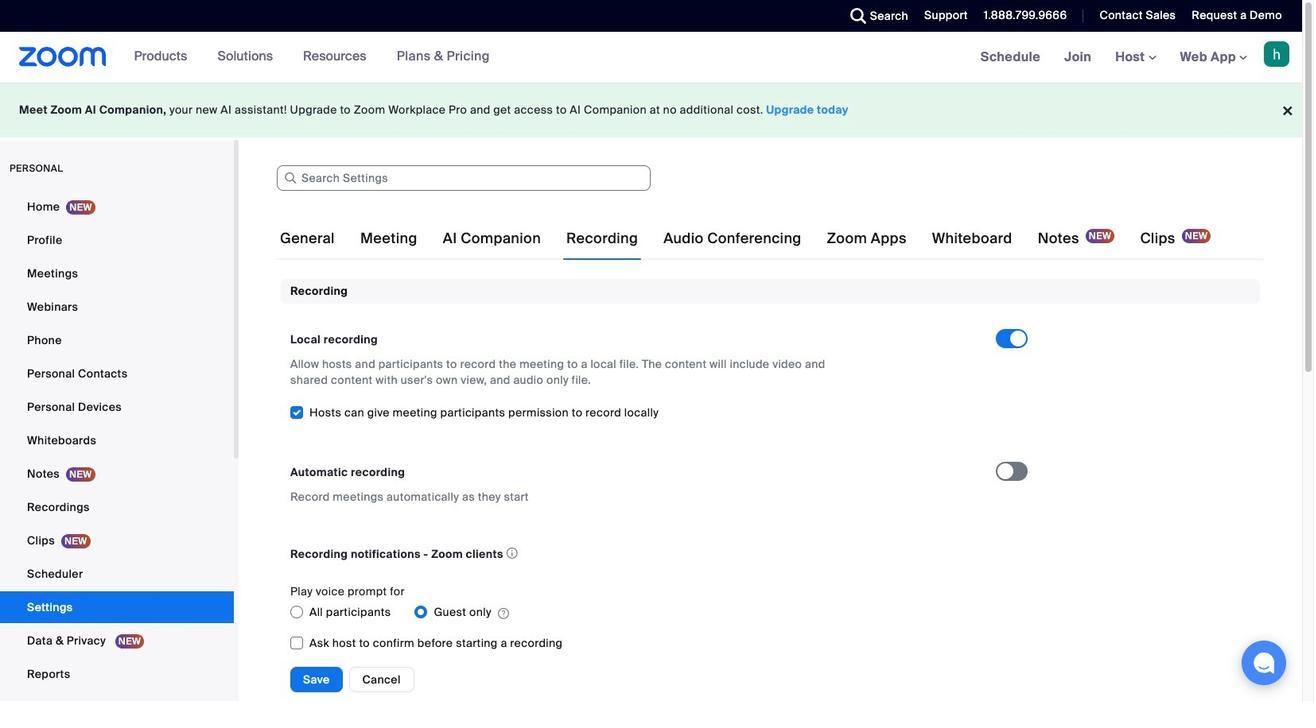 Task type: vqa. For each thing, say whether or not it's contained in the screenshot.
FOOTER
yes



Task type: describe. For each thing, give the bounding box(es) containing it.
personal menu menu
[[0, 191, 234, 692]]

tabs of my account settings page tab list
[[277, 216, 1215, 261]]

Search Settings text field
[[277, 166, 651, 191]]

product information navigation
[[106, 32, 502, 83]]

zoom logo image
[[19, 47, 106, 67]]

info outline image
[[507, 544, 518, 565]]

application inside recording element
[[290, 544, 982, 565]]

meetings navigation
[[969, 32, 1303, 84]]



Task type: locate. For each thing, give the bounding box(es) containing it.
banner
[[0, 32, 1303, 84]]

option group
[[290, 600, 996, 626]]

footer
[[0, 83, 1303, 138]]

option group inside recording element
[[290, 600, 996, 626]]

learn more about guest only image
[[498, 608, 509, 622]]

application
[[290, 544, 982, 565]]

profile picture image
[[1265, 41, 1290, 67]]

open chat image
[[1253, 653, 1276, 675]]

recording element
[[281, 279, 1261, 702]]



